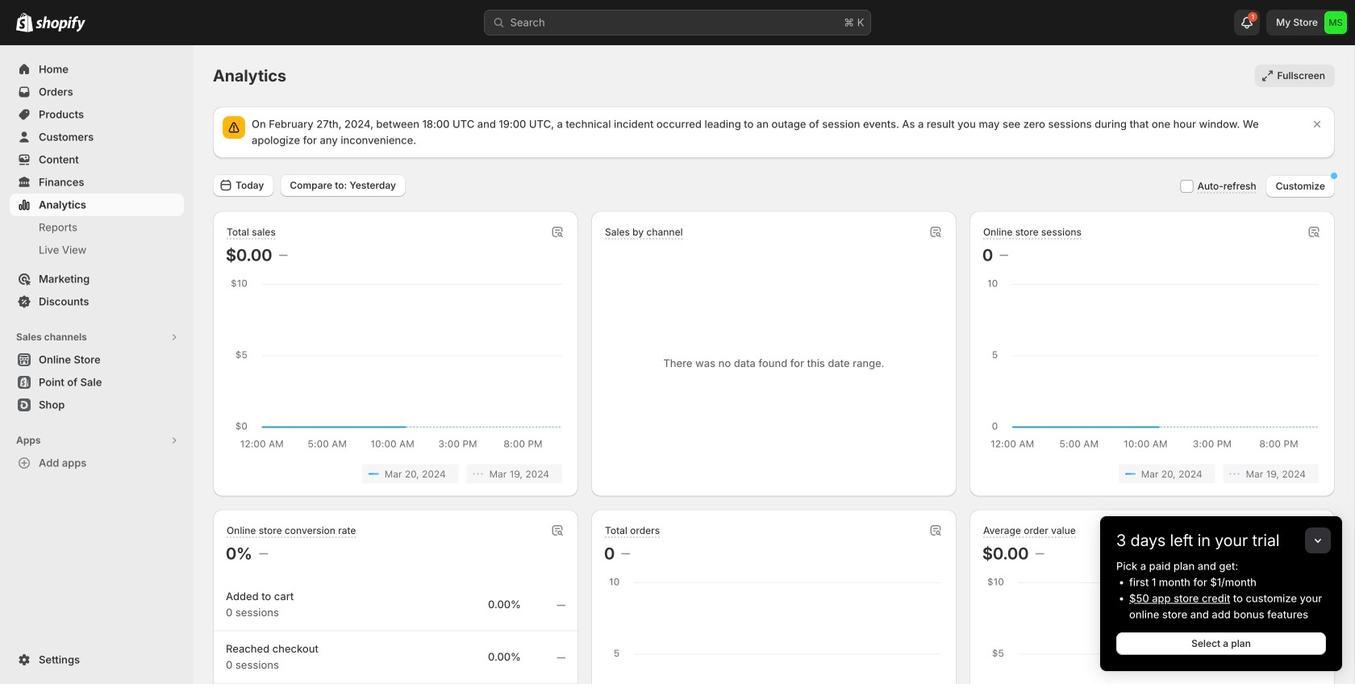 Task type: vqa. For each thing, say whether or not it's contained in the screenshot.
2nd "list" from the right
yes



Task type: locate. For each thing, give the bounding box(es) containing it.
0 horizontal spatial list
[[229, 464, 562, 484]]

2 list from the left
[[986, 464, 1319, 484]]

shopify image
[[16, 13, 33, 32]]

1 horizontal spatial list
[[986, 464, 1319, 484]]

list
[[229, 464, 562, 484], [986, 464, 1319, 484]]



Task type: describe. For each thing, give the bounding box(es) containing it.
my store image
[[1325, 11, 1347, 34]]

shopify image
[[36, 16, 86, 32]]

1 list from the left
[[229, 464, 562, 484]]



